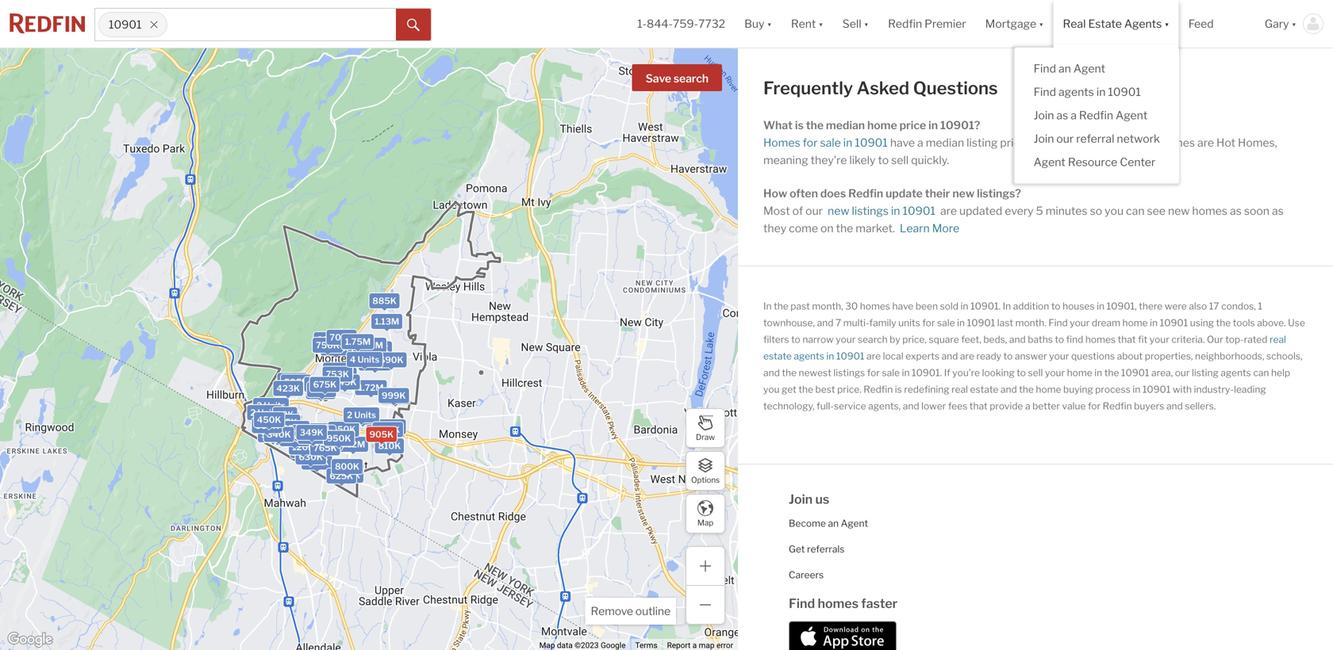 Task type: describe. For each thing, give the bounding box(es) containing it.
find for find your dream home in 10901 using the tools above.
[[1049, 317, 1068, 329]]

our inside if you're looking to sell your home in the 10901 area, our listing agents can help you get the best price.
[[1175, 367, 1190, 379]]

real
[[1063, 17, 1086, 30]]

0 vertical spatial 425k
[[274, 418, 297, 428]]

find an agent link
[[1015, 59, 1179, 79]]

0 vertical spatial price
[[900, 119, 927, 132]]

if you're looking to sell your home in the 10901 area, our listing agents can help you get the best price.
[[764, 367, 1291, 396]]

and inside use filters to narrow your search by price, square feet, beds, and baths to find homes that fit your criteria.
[[1010, 334, 1026, 346]]

1 horizontal spatial 450k
[[351, 412, 375, 423]]

dream
[[1092, 317, 1121, 329]]

redfin premier
[[888, 17, 967, 30]]

of inside . some of these homes are hot homes, meaning they're likely to sell quickly.
[[1115, 136, 1126, 150]]

and left 7
[[817, 317, 834, 329]]

save
[[646, 72, 671, 85]]

how
[[764, 187, 788, 200]]

redfin premier button
[[879, 0, 976, 48]]

and 7 multi-family units for sale in 10901 last month.
[[817, 317, 1049, 329]]

townhouse,
[[764, 317, 815, 329]]

are updated every 5 minutes so you can see new homes as soon as they come on the market.
[[764, 204, 1284, 235]]

redfin inside dialog
[[1079, 109, 1114, 122]]

can inside if you're looking to sell your home in the 10901 area, our listing agents can help you get the best price.
[[1254, 367, 1270, 379]]

0 horizontal spatial .
[[940, 367, 942, 379]]

rent ▾ button
[[791, 0, 824, 48]]

top-
[[1226, 334, 1244, 346]]

999k
[[382, 391, 406, 401]]

0 horizontal spatial 650k
[[332, 424, 356, 435]]

real estate agents ▾ link
[[1063, 0, 1170, 48]]

in right sold on the right top of the page
[[961, 301, 969, 312]]

map region
[[0, 24, 811, 651]]

10901 up learn
[[903, 204, 936, 218]]

1.12m
[[341, 440, 365, 450]]

search inside button
[[674, 72, 709, 85]]

10901 up redefining
[[912, 367, 940, 379]]

buying
[[1064, 384, 1094, 396]]

0 horizontal spatial new
[[828, 204, 850, 218]]

in down 'there'
[[1150, 317, 1158, 329]]

meaning
[[764, 153, 809, 167]]

$799k
[[1042, 136, 1078, 150]]

become
[[789, 518, 826, 530]]

you inside if you're looking to sell your home in the 10901 area, our listing agents can help you get the best price.
[[764, 384, 780, 396]]

▾ for sell ▾
[[864, 17, 869, 30]]

ready
[[977, 351, 1002, 362]]

come
[[789, 222, 818, 235]]

for down been
[[923, 317, 935, 329]]

255k
[[303, 438, 327, 448]]

an for become
[[828, 518, 839, 530]]

find homes faster
[[789, 596, 898, 612]]

to inside if you're looking to sell your home in the 10901 area, our listing agents can help you get the best price.
[[1017, 367, 1026, 379]]

questions
[[913, 77, 998, 99]]

775k
[[307, 447, 330, 457]]

that inside use filters to narrow your search by price, square feet, beds, and baths to find homes that fit your criteria.
[[1118, 334, 1136, 346]]

. inside . some of these homes are hot homes, meaning they're likely to sell quickly.
[[1078, 136, 1080, 150]]

our inside join our referral network link
[[1057, 132, 1074, 146]]

find for find agents in 10901
[[1034, 85, 1056, 99]]

agents inside if you're looking to sell your home in the 10901 area, our listing agents can help you get the best price.
[[1221, 367, 1252, 379]]

are local experts and are ready to answer your questions about properties, neighborhoods, schools, and the newest listings for sale in
[[764, 351, 1303, 379]]

sell ▾ button
[[833, 0, 879, 48]]

network
[[1117, 132, 1160, 146]]

agent up find agents in 10901
[[1074, 62, 1106, 75]]

328k
[[304, 428, 328, 438]]

homes inside . some of these homes are hot homes, meaning they're likely to sell quickly.
[[1160, 136, 1195, 150]]

430k
[[365, 344, 389, 354]]

130k
[[310, 437, 332, 447]]

and left lower
[[903, 401, 920, 412]]

3
[[296, 428, 302, 438]]

975k
[[383, 392, 407, 403]]

options
[[691, 476, 720, 485]]

are left the local at the bottom of the page
[[867, 351, 881, 362]]

referral
[[1077, 132, 1115, 146]]

in down how often does redfin update their new listings?
[[891, 204, 901, 218]]

sell inside if you're looking to sell your home in the 10901 area, our listing agents can help you get the best price.
[[1028, 367, 1043, 379]]

does
[[821, 187, 846, 200]]

for inside "are local experts and are ready to answer your questions about properties, neighborhoods, schools, and the newest listings for sale in"
[[867, 367, 880, 379]]

redefining
[[904, 384, 950, 396]]

670k
[[379, 422, 403, 433]]

referrals
[[807, 544, 845, 556]]

759-
[[673, 17, 698, 30]]

10901 left remove 10901 image
[[109, 18, 142, 31]]

in addition to houses in 10901, there were also 17 condos,
[[1003, 301, 1258, 312]]

listing inside if you're looking to sell your home in the 10901 area, our listing agents can help you get the best price.
[[1192, 367, 1219, 379]]

remove outline
[[591, 605, 671, 619]]

google image
[[4, 630, 56, 651]]

find an agent
[[1034, 62, 1106, 75]]

feed button
[[1179, 0, 1256, 48]]

an for find
[[1059, 62, 1071, 75]]

your right fit
[[1150, 334, 1170, 346]]

sold
[[940, 301, 959, 312]]

7
[[836, 317, 842, 329]]

download the redfin app on the apple app store image
[[789, 622, 897, 651]]

rated
[[1244, 334, 1268, 346]]

mortgage ▾ button
[[986, 0, 1044, 48]]

1 horizontal spatial of
[[1029, 136, 1040, 150]]

experts
[[906, 351, 940, 362]]

in inside "redfin is redefining real estate and the home buying process in 10901 with industry-leading technology, full-service agents, and lower fees that provide a better value for redfin buyers and sellers."
[[1133, 384, 1141, 396]]

800k
[[335, 462, 360, 472]]

0 horizontal spatial 475k
[[269, 423, 293, 433]]

estate inside "redfin is redefining real estate and the home buying process in 10901 with industry-leading technology, full-service agents, and lower fees that provide a better value for redfin buyers and sellers."
[[970, 384, 999, 396]]

home down in addition to houses in 10901, there were also 17 condos,
[[1123, 317, 1148, 329]]

faster
[[861, 596, 898, 612]]

1-
[[638, 17, 647, 30]]

are inside are updated every 5 minutes so you can see new homes as soon as they come on the market.
[[941, 204, 957, 218]]

423k
[[277, 384, 300, 394]]

795k
[[316, 438, 339, 449]]

753k
[[326, 370, 349, 380]]

lower
[[922, 401, 946, 412]]

what is the median home price in 10901?
[[764, 119, 981, 132]]

homes up download the redfin app on the apple app store "image"
[[818, 596, 859, 612]]

sale inside "are local experts and are ready to answer your questions about properties, neighborhoods, schools, and the newest listings for sale in"
[[882, 367, 900, 379]]

in inside if you're looking to sell your home in the 10901 area, our listing agents can help you get the best price.
[[1095, 367, 1103, 379]]

340k
[[267, 430, 291, 440]]

and down with
[[1167, 401, 1183, 412]]

their
[[925, 187, 951, 200]]

condos,
[[1222, 301, 1256, 312]]

agents inside dialog
[[1059, 85, 1095, 99]]

map
[[698, 519, 714, 528]]

so
[[1090, 204, 1103, 218]]

resource
[[1068, 156, 1118, 169]]

get referrals button
[[789, 544, 845, 556]]

the right "get"
[[799, 384, 814, 396]]

801k
[[369, 428, 392, 438]]

in up feet,
[[957, 317, 965, 329]]

595k
[[284, 378, 308, 388]]

10901 up price.
[[837, 351, 865, 362]]

580k
[[320, 429, 345, 439]]

dialog containing find an agent
[[1015, 48, 1179, 184]]

remove 10901 image
[[149, 20, 159, 29]]

your inside if you're looking to sell your home in the 10901 area, our listing agents can help you get the best price.
[[1045, 367, 1065, 379]]

7732
[[698, 17, 726, 30]]

home inside if you're looking to sell your home in the 10901 area, our listing agents can help you get the best price.
[[1067, 367, 1093, 379]]

tools
[[1233, 317, 1255, 329]]

0 vertical spatial listings
[[852, 204, 889, 218]]

in up likely
[[844, 136, 853, 150]]

filters
[[764, 334, 789, 346]]

your down "houses"
[[1070, 317, 1090, 329]]

950k
[[327, 434, 351, 444]]

and down filters
[[764, 367, 780, 379]]

are inside . some of these homes are hot homes, meaning they're likely to sell quickly.
[[1198, 136, 1215, 150]]

agent up referrals
[[841, 518, 868, 530]]

outline
[[636, 605, 671, 619]]

on
[[821, 222, 834, 235]]

join for join our referral network
[[1034, 132, 1054, 146]]

525k
[[261, 430, 285, 440]]

industry-
[[1194, 384, 1234, 396]]

using
[[1191, 317, 1214, 329]]

10901 down '10901.'
[[967, 317, 996, 329]]

find for find an agent
[[1034, 62, 1056, 75]]

our top-rated
[[1207, 334, 1270, 346]]

month.
[[1016, 317, 1047, 329]]

1 vertical spatial our
[[806, 204, 823, 218]]

0 vertical spatial sale
[[820, 136, 841, 150]]

baths
[[1028, 334, 1053, 346]]

neighborhoods,
[[1195, 351, 1265, 362]]

quickly.
[[911, 153, 950, 167]]

help
[[1272, 367, 1291, 379]]

narrow
[[803, 334, 834, 346]]



Task type: vqa. For each thing, say whether or not it's contained in the screenshot.
6336
no



Task type: locate. For each thing, give the bounding box(es) containing it.
83k
[[276, 410, 294, 420]]

agent resource center link
[[1015, 152, 1179, 173]]

redfin up agents,
[[864, 384, 893, 396]]

answer
[[1015, 351, 1048, 362]]

month,
[[812, 301, 844, 312]]

our up with
[[1175, 367, 1190, 379]]

you
[[1105, 204, 1124, 218], [764, 384, 780, 396]]

610k
[[310, 385, 333, 395]]

0 vertical spatial listing
[[967, 136, 998, 150]]

agent
[[1074, 62, 1106, 75], [1116, 109, 1148, 122], [1034, 156, 1066, 169], [841, 518, 868, 530]]

to right ready
[[1004, 351, 1013, 362]]

1 horizontal spatial listing
[[1192, 367, 1219, 379]]

join for join as a redfin agent
[[1034, 109, 1054, 122]]

0 vertical spatial have
[[890, 136, 915, 150]]

1 horizontal spatial sale
[[882, 367, 900, 379]]

sell ▾
[[843, 17, 869, 30]]

▾ for gary ▾
[[1292, 17, 1297, 30]]

0 horizontal spatial in
[[764, 301, 772, 312]]

1 horizontal spatial that
[[1118, 334, 1136, 346]]

2 horizontal spatial agents
[[1221, 367, 1252, 379]]

1 horizontal spatial as
[[1230, 204, 1242, 218]]

to down townhouse,
[[791, 334, 801, 346]]

▾ right rent
[[819, 17, 824, 30]]

our down often
[[806, 204, 823, 218]]

gary
[[1265, 17, 1290, 30]]

1 horizontal spatial our
[[1057, 132, 1074, 146]]

to down answer
[[1017, 367, 1026, 379]]

550k
[[282, 424, 306, 434]]

1 vertical spatial listing
[[1192, 367, 1219, 379]]

1 horizontal spatial sell
[[1028, 367, 1043, 379]]

listing up the industry-
[[1192, 367, 1219, 379]]

price
[[900, 119, 927, 132], [1000, 136, 1026, 150]]

houses
[[1063, 301, 1095, 312]]

find up the find
[[1049, 317, 1068, 329]]

0 vertical spatial sell
[[891, 153, 909, 167]]

2 horizontal spatial our
[[1175, 367, 1190, 379]]

estate down filters
[[764, 351, 792, 362]]

5 ▾ from the left
[[1165, 17, 1170, 30]]

and up provide
[[1001, 384, 1017, 396]]

0 vertical spatial you
[[1105, 204, 1124, 218]]

to left the find
[[1055, 334, 1065, 346]]

save search
[[646, 72, 709, 85]]

1.75m
[[345, 337, 371, 347]]

1 vertical spatial .
[[940, 367, 942, 379]]

1 horizontal spatial in
[[1003, 301, 1011, 312]]

likely
[[850, 153, 876, 167]]

join up $799k
[[1034, 109, 1054, 122]]

estate
[[1089, 17, 1122, 30]]

full-
[[817, 401, 834, 412]]

for up agents,
[[867, 367, 880, 379]]

1 horizontal spatial real
[[1270, 334, 1287, 346]]

650k up 1.12m at the left bottom of page
[[332, 424, 356, 435]]

home up buying
[[1067, 367, 1093, 379]]

1 vertical spatial a
[[918, 136, 924, 150]]

2 vertical spatial sale
[[882, 367, 900, 379]]

draw
[[696, 433, 715, 442]]

10901 down about
[[1122, 367, 1150, 379]]

0 horizontal spatial listing
[[967, 136, 998, 150]]

that inside "redfin is redefining real estate and the home buying process in 10901 with industry-leading technology, full-service agents, and lower fees that provide a better value for redfin buyers and sellers."
[[970, 401, 988, 412]]

price up homes for sale in 10901 have a median listing price of $799k
[[900, 119, 927, 132]]

local
[[883, 351, 904, 362]]

join left us
[[789, 492, 813, 508]]

2 horizontal spatial new
[[1168, 204, 1190, 218]]

listings up 'market.' at the right top
[[852, 204, 889, 218]]

0 horizontal spatial of
[[793, 204, 803, 218]]

can inside are updated every 5 minutes so you can see new homes as soon as they come on the market.
[[1126, 204, 1145, 218]]

soon
[[1245, 204, 1270, 218]]

buy
[[745, 17, 765, 30]]

▾ for rent ▾
[[819, 17, 824, 30]]

sale up they're
[[820, 136, 841, 150]]

criteria.
[[1172, 334, 1205, 346]]

the right on at the right top of the page
[[836, 222, 854, 235]]

650k up 810k
[[376, 425, 400, 435]]

450k up 801k
[[351, 412, 375, 423]]

▾ right the buy
[[767, 17, 772, 30]]

640k
[[328, 425, 353, 435]]

. left if
[[940, 367, 942, 379]]

1 horizontal spatial is
[[895, 384, 902, 396]]

sell inside . some of these homes are hot homes, meaning they're likely to sell quickly.
[[891, 153, 909, 167]]

in up homes for sale in 10901 have a median listing price of $799k
[[929, 119, 938, 132]]

as up $799k
[[1057, 109, 1069, 122]]

10901 inside dialog
[[1108, 85, 1141, 99]]

the up the process
[[1105, 367, 1120, 379]]

1 horizontal spatial a
[[1026, 401, 1031, 412]]

10901 inside if you're looking to sell your home in the 10901 area, our listing agents can help you get the best price.
[[1122, 367, 1150, 379]]

to inside . some of these homes are hot homes, meaning they're likely to sell quickly.
[[878, 153, 889, 167]]

3 ▾ from the left
[[864, 17, 869, 30]]

1 vertical spatial an
[[828, 518, 839, 530]]

0 horizontal spatial is
[[795, 119, 804, 132]]

1 vertical spatial sale
[[937, 317, 955, 329]]

of left these
[[1115, 136, 1126, 150]]

0 vertical spatial an
[[1059, 62, 1071, 75]]

0 horizontal spatial as
[[1057, 109, 1069, 122]]

for up they're
[[803, 136, 818, 150]]

your
[[1070, 317, 1090, 329], [836, 334, 856, 346], [1150, 334, 1170, 346], [1050, 351, 1070, 362], [1045, 367, 1065, 379]]

1 horizontal spatial new
[[953, 187, 975, 200]]

redfin left the premier at the top right
[[888, 17, 923, 30]]

0 horizontal spatial you
[[764, 384, 780, 396]]

see
[[1147, 204, 1166, 218]]

2 in from the left
[[1003, 301, 1011, 312]]

2 horizontal spatial of
[[1115, 136, 1126, 150]]

redfin is redefining real estate and the home buying process in 10901 with industry-leading technology, full-service agents, and lower fees that provide a better value for redfin buyers and sellers.
[[764, 384, 1267, 412]]

None search field
[[167, 9, 396, 40]]

new down does
[[828, 204, 850, 218]]

sell
[[843, 17, 862, 30]]

are up more on the top
[[941, 204, 957, 218]]

agent up network
[[1116, 109, 1148, 122]]

the up townhouse,
[[774, 301, 789, 312]]

0 horizontal spatial price
[[900, 119, 927, 132]]

that right the fees at right bottom
[[970, 401, 988, 412]]

5
[[1036, 204, 1044, 218]]

can left see
[[1126, 204, 1145, 218]]

1 in from the left
[[764, 301, 772, 312]]

to
[[878, 153, 889, 167], [1052, 301, 1061, 312], [791, 334, 801, 346], [1055, 334, 1065, 346], [1004, 351, 1013, 362], [1017, 367, 1026, 379]]

1 vertical spatial estate
[[970, 384, 999, 396]]

listings inside "are local experts and are ready to answer your questions about properties, neighborhoods, schools, and the newest listings for sale in"
[[834, 367, 865, 379]]

agents inside "real estate agents in"
[[794, 351, 825, 362]]

your up buying
[[1045, 367, 1065, 379]]

750k
[[316, 341, 340, 351]]

0 horizontal spatial a
[[918, 136, 924, 150]]

homes left the soon
[[1193, 204, 1228, 218]]

0 horizontal spatial estate
[[764, 351, 792, 362]]

real inside "redfin is redefining real estate and the home buying process in 10901 with industry-leading technology, full-service agents, and lower fees that provide a better value for redfin buyers and sellers."
[[952, 384, 968, 396]]

newest
[[799, 367, 832, 379]]

2 vertical spatial join
[[789, 492, 813, 508]]

and up if
[[942, 351, 958, 362]]

0 vertical spatial can
[[1126, 204, 1145, 218]]

price left $799k
[[1000, 136, 1026, 150]]

1 horizontal spatial can
[[1254, 367, 1270, 379]]

real down above.
[[1270, 334, 1287, 346]]

0 vertical spatial our
[[1057, 132, 1074, 146]]

140k
[[309, 442, 332, 452]]

1 vertical spatial median
[[926, 136, 965, 150]]

most of our new listings in 10901
[[764, 204, 936, 218]]

1 ▾ from the left
[[767, 17, 772, 30]]

10901 down what is the median home price in 10901?
[[855, 136, 888, 150]]

2 ▾ from the left
[[819, 17, 824, 30]]

4 ▾ from the left
[[1039, 17, 1044, 30]]

careers
[[789, 570, 824, 581]]

10901 down the were
[[1160, 317, 1188, 329]]

0 horizontal spatial sell
[[891, 153, 909, 167]]

premier
[[925, 17, 967, 30]]

715k
[[269, 421, 291, 432]]

your inside "are local experts and are ready to answer your questions about properties, neighborhoods, schools, and the newest listings for sale in"
[[1050, 351, 1070, 362]]

. left some
[[1078, 136, 1080, 150]]

listings
[[852, 204, 889, 218], [834, 367, 865, 379]]

sale down the local at the bottom of the page
[[882, 367, 900, 379]]

feed
[[1189, 17, 1214, 30]]

use filters to narrow your search by price, square feet, beds, and baths to find homes that fit your criteria.
[[764, 317, 1306, 346]]

redfin up the join our referral network
[[1079, 109, 1114, 122]]

2 vertical spatial a
[[1026, 401, 1031, 412]]

your down 7
[[836, 334, 856, 346]]

1 vertical spatial join
[[1034, 132, 1054, 146]]

0 vertical spatial median
[[826, 119, 865, 132]]

1 horizontal spatial 700k
[[330, 333, 354, 343]]

in up townhouse,
[[764, 301, 772, 312]]

join for join us
[[789, 492, 813, 508]]

a inside dialog
[[1071, 109, 1077, 122]]

in down questions
[[1095, 367, 1103, 379]]

you right so
[[1105, 204, 1124, 218]]

0 vertical spatial real
[[1270, 334, 1287, 346]]

700k down 775k
[[305, 458, 329, 468]]

the inside are updated every 5 minutes so you can see new homes as soon as they come on the market.
[[836, 222, 854, 235]]

a left better
[[1026, 401, 1031, 412]]

homes
[[1160, 136, 1195, 150], [1193, 204, 1228, 218], [860, 301, 891, 312], [1086, 334, 1116, 346], [818, 596, 859, 612]]

search inside use filters to narrow your search by price, square feet, beds, and baths to find homes that fit your criteria.
[[858, 334, 888, 346]]

find for find homes faster
[[789, 596, 815, 612]]

0 horizontal spatial real
[[952, 384, 968, 396]]

2 vertical spatial agents
[[1221, 367, 1252, 379]]

redfin up most of our new listings in 10901
[[849, 187, 884, 200]]

as inside dialog
[[1057, 109, 1069, 122]]

home down 'asked'
[[868, 119, 897, 132]]

is up agents,
[[895, 384, 902, 396]]

▾ right agents
[[1165, 17, 1170, 30]]

for inside "redfin is redefining real estate and the home buying process in 10901 with industry-leading technology, full-service agents, and lower fees that provide a better value for redfin buyers and sellers."
[[1088, 401, 1101, 412]]

homes inside are updated every 5 minutes so you can see new homes as soon as they come on the market.
[[1193, 204, 1228, 218]]

844-
[[647, 17, 673, 30]]

the up "get"
[[782, 367, 797, 379]]

agent down $799k
[[1034, 156, 1066, 169]]

that
[[1118, 334, 1136, 346], [970, 401, 988, 412]]

were
[[1165, 301, 1187, 312]]

homes for sale in 10901 have a median listing price of $799k
[[764, 136, 1078, 150]]

buy ▾
[[745, 17, 772, 30]]

0 vertical spatial 700k
[[330, 333, 354, 343]]

6 ▾ from the left
[[1292, 17, 1297, 30]]

1 horizontal spatial price
[[1000, 136, 1026, 150]]

in for in the past month, 30 homes have been sold in 10901.
[[764, 301, 772, 312]]

feet,
[[962, 334, 982, 346]]

gary ▾
[[1265, 17, 1297, 30]]

is for redfin
[[895, 384, 902, 396]]

homes inside use filters to narrow your search by price, square feet, beds, and baths to find homes that fit your criteria.
[[1086, 334, 1116, 346]]

in for in addition to houses in 10901, there were also 17 condos,
[[1003, 301, 1011, 312]]

careers button
[[789, 570, 824, 581]]

0 horizontal spatial median
[[826, 119, 865, 132]]

1 horizontal spatial estate
[[970, 384, 999, 396]]

as right the soon
[[1272, 204, 1284, 218]]

the up our
[[1217, 317, 1231, 329]]

have up units
[[893, 301, 914, 312]]

in inside "real estate agents in"
[[827, 351, 835, 362]]

schools,
[[1267, 351, 1303, 362]]

1 horizontal spatial .
[[1078, 136, 1080, 150]]

median up they're
[[826, 119, 865, 132]]

new inside are updated every 5 minutes so you can see new homes as soon as they come on the market.
[[1168, 204, 1190, 218]]

agents down neighborhoods,
[[1221, 367, 1252, 379]]

905k
[[370, 430, 394, 440]]

in up last
[[1003, 301, 1011, 312]]

0 horizontal spatial can
[[1126, 204, 1145, 218]]

10901 inside "redfin is redefining real estate and the home buying process in 10901 with industry-leading technology, full-service agents, and lower fees that provide a better value for redfin buyers and sellers."
[[1143, 384, 1171, 396]]

with
[[1173, 384, 1192, 396]]

1 vertical spatial that
[[970, 401, 988, 412]]

search right save
[[674, 72, 709, 85]]

have up the quickly.
[[890, 136, 915, 150]]

update
[[886, 187, 923, 200]]

minutes
[[1046, 204, 1088, 218]]

you inside are updated every 5 minutes so you can see new homes as soon as they come on the market.
[[1105, 204, 1124, 218]]

in down the local at the bottom of the page
[[902, 367, 910, 379]]

new right see
[[1168, 204, 1190, 218]]

. some of these homes are hot homes, meaning they're likely to sell quickly.
[[764, 136, 1278, 167]]

find down careers "button"
[[789, 596, 815, 612]]

is for what
[[795, 119, 804, 132]]

in inside dialog
[[1097, 85, 1106, 99]]

0 horizontal spatial search
[[674, 72, 709, 85]]

▾ for mortgage ▾
[[1039, 17, 1044, 30]]

new up "updated"
[[953, 187, 975, 200]]

in
[[764, 301, 772, 312], [1003, 301, 1011, 312]]

listing
[[967, 136, 998, 150], [1192, 367, 1219, 379]]

you left "get"
[[764, 384, 780, 396]]

you're
[[953, 367, 980, 379]]

an inside dialog
[[1059, 62, 1071, 75]]

0 horizontal spatial 450k
[[257, 415, 281, 426]]

1 horizontal spatial an
[[1059, 62, 1071, 75]]

been
[[916, 301, 938, 312]]

2 horizontal spatial a
[[1071, 109, 1077, 122]]

are up "you're"
[[960, 351, 975, 362]]

1 vertical spatial 425k
[[283, 434, 306, 445]]

provide
[[990, 401, 1023, 412]]

submit search image
[[407, 19, 420, 32]]

0 vertical spatial that
[[1118, 334, 1136, 346]]

4
[[350, 355, 356, 365]]

sell down homes for sale in 10901 have a median listing price of $799k
[[891, 153, 909, 167]]

that left fit
[[1118, 334, 1136, 346]]

median up the quickly.
[[926, 136, 965, 150]]

1 vertical spatial sell
[[1028, 367, 1043, 379]]

1 vertical spatial is
[[895, 384, 902, 396]]

units
[[358, 355, 380, 365], [264, 401, 286, 411], [258, 408, 280, 419], [354, 410, 376, 421], [304, 428, 326, 438], [303, 428, 325, 438], [306, 431, 328, 442], [306, 436, 328, 446], [307, 437, 329, 447]]

0 horizontal spatial 700k
[[305, 458, 329, 468]]

0 vertical spatial estate
[[764, 351, 792, 362]]

1 horizontal spatial you
[[1105, 204, 1124, 218]]

520k
[[272, 414, 296, 425]]

search down family
[[858, 334, 888, 346]]

use
[[1288, 317, 1306, 329]]

mortgage ▾
[[986, 17, 1044, 30]]

1 horizontal spatial agents
[[1059, 85, 1095, 99]]

2 horizontal spatial as
[[1272, 204, 1284, 218]]

1 vertical spatial price
[[1000, 136, 1026, 150]]

1 vertical spatial agents
[[794, 351, 825, 362]]

▾ right sell
[[864, 17, 869, 30]]

dialog
[[1015, 48, 1179, 184]]

remove
[[591, 605, 633, 619]]

10901 .
[[912, 367, 944, 379]]

in down "narrow"
[[827, 351, 835, 362]]

1 vertical spatial listings
[[834, 367, 865, 379]]

1 horizontal spatial 650k
[[376, 425, 400, 435]]

2 horizontal spatial sale
[[937, 317, 955, 329]]

best
[[816, 384, 835, 396]]

in inside "are local experts and are ready to answer your questions about properties, neighborhoods, schools, and the newest listings for sale in"
[[902, 367, 910, 379]]

homes up family
[[860, 301, 891, 312]]

739k
[[288, 434, 311, 445]]

837k
[[326, 366, 350, 376]]

0 horizontal spatial an
[[828, 518, 839, 530]]

1 vertical spatial have
[[893, 301, 914, 312]]

1
[[1258, 301, 1263, 312]]

a down find agents in 10901
[[1071, 109, 1077, 122]]

the inside "are local experts and are ready to answer your questions about properties, neighborhoods, schools, and the newest listings for sale in"
[[782, 367, 797, 379]]

is right what
[[795, 119, 804, 132]]

an right the become
[[828, 518, 839, 530]]

1 vertical spatial can
[[1254, 367, 1270, 379]]

if
[[944, 367, 951, 379]]

0 vertical spatial search
[[674, 72, 709, 85]]

the right what
[[806, 119, 824, 132]]

estate inside "real estate agents in"
[[764, 351, 792, 362]]

1 horizontal spatial median
[[926, 136, 965, 150]]

245k
[[294, 443, 318, 453]]

1 horizontal spatial 475k
[[309, 428, 333, 439]]

new
[[953, 187, 975, 200], [828, 204, 850, 218], [1168, 204, 1190, 218]]

0 vertical spatial join
[[1034, 109, 1054, 122]]

remove outline button
[[585, 599, 676, 626]]

2.42m
[[356, 340, 383, 351]]

listings?
[[977, 187, 1021, 200]]

0 vertical spatial agents
[[1059, 85, 1095, 99]]

a inside "redfin is redefining real estate and the home buying process in 10901 with industry-leading technology, full-service agents, and lower fees that provide a better value for redfin buyers and sellers."
[[1026, 401, 1031, 412]]

1 vertical spatial you
[[764, 384, 780, 396]]

as left the soon
[[1230, 204, 1242, 218]]

120k
[[292, 443, 314, 453]]

redfin inside button
[[888, 17, 923, 30]]

the inside "redfin is redefining real estate and the home buying process in 10901 with industry-leading technology, full-service agents, and lower fees that provide a better value for redfin buyers and sellers."
[[1019, 384, 1034, 396]]

real estate agents in
[[764, 334, 1287, 362]]

0 horizontal spatial sale
[[820, 136, 841, 150]]

1 vertical spatial 700k
[[305, 458, 329, 468]]

▾ inside "link"
[[1165, 17, 1170, 30]]

1 vertical spatial real
[[952, 384, 968, 396]]

home inside "redfin is redefining real estate and the home buying process in 10901 with industry-leading technology, full-service agents, and lower fees that provide a better value for redfin buyers and sellers."
[[1036, 384, 1062, 396]]

in up "dream"
[[1097, 301, 1105, 312]]

last
[[998, 317, 1014, 329]]

▾ right mortgage
[[1039, 17, 1044, 30]]

redfin down the process
[[1103, 401, 1132, 412]]

redfin
[[888, 17, 923, 30], [1079, 109, 1114, 122], [849, 187, 884, 200], [864, 384, 893, 396], [1103, 401, 1132, 412]]

0 vertical spatial .
[[1078, 136, 1080, 150]]

to left "houses"
[[1052, 301, 1061, 312]]

0 horizontal spatial agents
[[794, 351, 825, 362]]

the
[[806, 119, 824, 132], [836, 222, 854, 235], [774, 301, 789, 312], [1217, 317, 1231, 329], [782, 367, 797, 379], [1105, 367, 1120, 379], [799, 384, 814, 396], [1019, 384, 1034, 396]]

665k
[[255, 421, 279, 431]]

▾ for buy ▾
[[767, 17, 772, 30]]

also
[[1189, 301, 1207, 312]]

of up come
[[793, 204, 803, 218]]

are
[[1198, 136, 1215, 150], [941, 204, 957, 218], [867, 351, 881, 362], [960, 351, 975, 362]]

625k
[[330, 472, 353, 482]]

to inside "are local experts and are ready to answer your questions about properties, neighborhoods, schools, and the newest listings for sale in"
[[1004, 351, 1013, 362]]

0 vertical spatial is
[[795, 119, 804, 132]]

0 vertical spatial a
[[1071, 109, 1077, 122]]

real inside "real estate agents in"
[[1270, 334, 1287, 346]]

2 units
[[257, 401, 286, 411], [250, 408, 280, 419], [347, 410, 376, 421], [296, 428, 325, 438], [299, 431, 328, 442], [299, 436, 328, 446], [300, 437, 329, 447]]

is inside "redfin is redefining real estate and the home buying process in 10901 with industry-leading technology, full-service agents, and lower fees that provide a better value for redfin buyers and sellers."
[[895, 384, 902, 396]]



